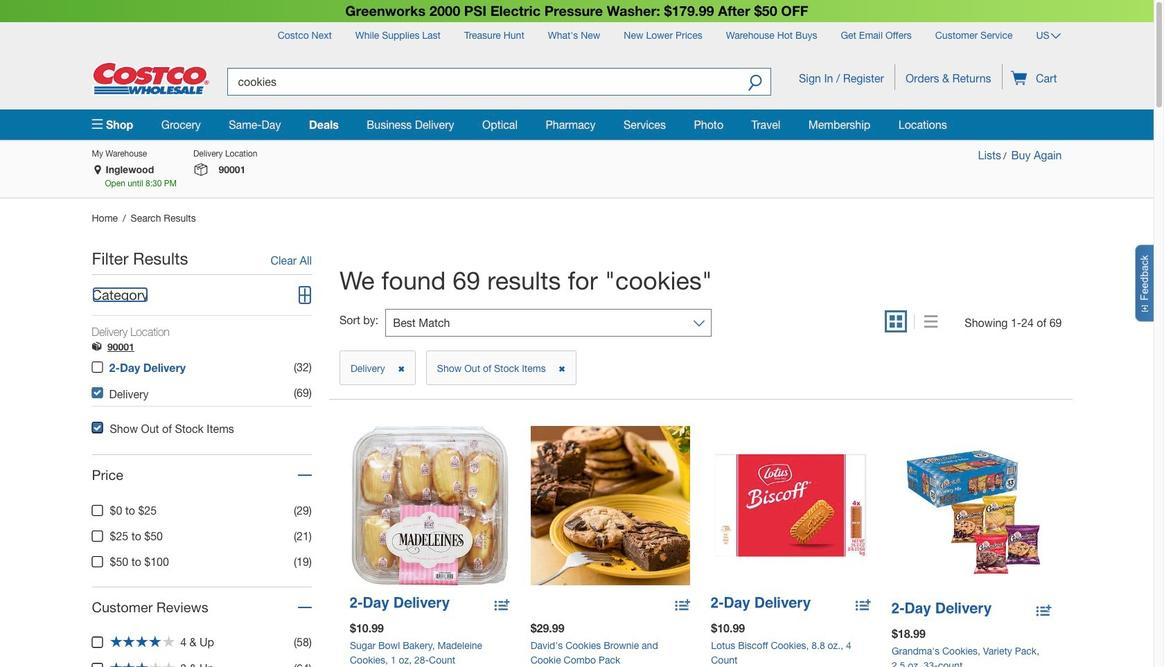 Task type: locate. For each thing, give the bounding box(es) containing it.
1 horizontal spatial 2-day delivery image
[[711, 598, 811, 611]]

add to list  lotus biscoff cookies, 8.8 oz., 4 count image
[[856, 598, 871, 616]]

search image
[[748, 74, 762, 93]]

list view image
[[924, 315, 938, 330]]

0 horizontal spatial 2-day delivery image
[[350, 598, 450, 611]]

costco delivery location image
[[92, 341, 102, 354]]

2-day delivery image
[[350, 598, 450, 611], [711, 598, 811, 611], [892, 603, 991, 617]]

sugar bowl bakery, madeleine cookies, 1 oz, 28-count image
[[350, 426, 510, 586]]

costco us homepage image
[[92, 61, 210, 95]]

Search text field
[[227, 68, 740, 95], [227, 68, 740, 95]]

add to list  david's cookies brownie and cookie combo pack image
[[675, 598, 690, 616]]

grandma's cookies, variety pack, 2.5 oz, 33-count image
[[892, 432, 1052, 591]]

main element
[[92, 109, 1062, 140]]

grid view image
[[890, 315, 902, 330]]

2-day delivery image for lotus biscoff cookies, 8.8 oz., 4 count image
[[711, 598, 811, 611]]

add to list image
[[1036, 602, 1052, 616]]



Task type: describe. For each thing, give the bounding box(es) containing it.
lotus biscoff cookies, 8.8 oz., 4 count image
[[711, 426, 871, 586]]

2 horizontal spatial 2-day delivery image
[[892, 603, 991, 617]]

david's cookies brownie and cookie combo pack image
[[531, 426, 690, 586]]

2-day delivery image for sugar bowl bakery, madeleine cookies, 1 oz, 28-count image
[[350, 598, 450, 611]]

add to list  sugar bowl bakery, madeleine cookies, 1 oz, 28-count image
[[495, 598, 510, 616]]



Task type: vqa. For each thing, say whether or not it's contained in the screenshot.
"Add To List  Lotus Biscoff Cookies, 8.8 Oz., 4 Count" Image
yes



